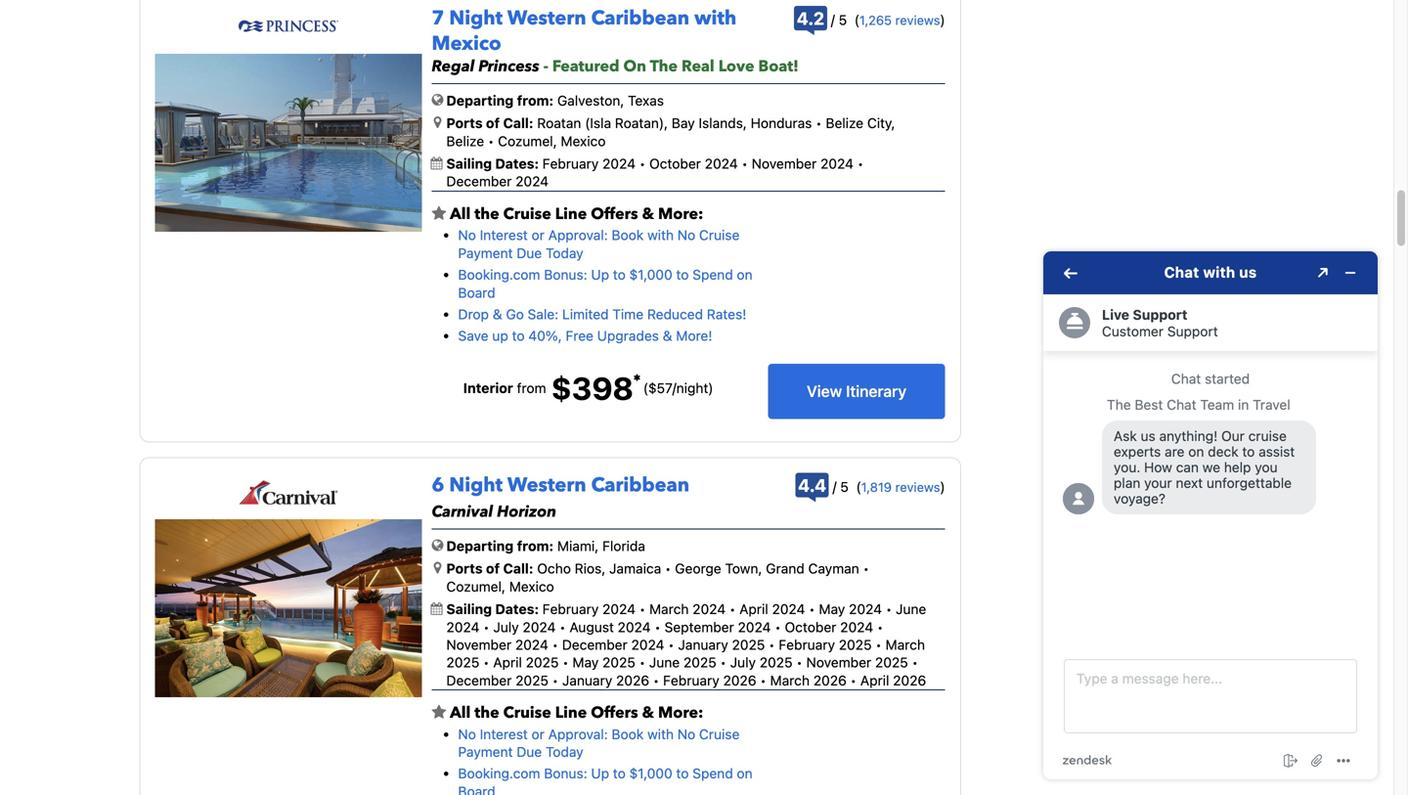 Task type: vqa. For each thing, say whether or not it's contained in the screenshot.
TYPE
no



Task type: locate. For each thing, give the bounding box(es) containing it.
western for mexico
[[507, 5, 586, 32]]

line for 6 night western caribbean
[[555, 702, 587, 724]]

dates: down • cozumel, mexico
[[495, 156, 539, 172]]

call: up • cozumel, mexico
[[503, 115, 534, 131]]

ports for 7 night western caribbean with mexico
[[446, 115, 483, 131]]

0 vertical spatial night
[[449, 5, 503, 32]]

with inside 'no interest or approval: book with no cruise payment due today booking.com bonus: up to $1,000 to spend on board'
[[647, 726, 674, 742]]

june inside • april 2025 • may 2025 • june 2025 • july 2025 • november 2025 • december 2025 • january 2026 • february 2026 • march 2026 • april 2026
[[649, 654, 680, 671]]

departing right globe image
[[446, 92, 514, 109]]

) right 1,265
[[940, 12, 945, 28]]

2 western from the top
[[507, 472, 586, 499]]

february down 'grand'
[[779, 637, 835, 653]]

/ right asterisk 'icon'
[[672, 380, 676, 396]]

0 vertical spatial with
[[694, 5, 737, 32]]

mexico down (isla
[[561, 133, 606, 149]]

book down february 2024 • october 2024 • november 2024 • december 2024
[[612, 227, 644, 243]]

due inside no interest or approval: book with no cruise payment due today booking.com bonus: up to $1,000 to spend on board drop & go sale: limited time reduced rates! save up to 40%, free upgrades & more!
[[517, 245, 542, 261]]

offers
[[591, 203, 638, 225], [591, 702, 638, 724]]

1 ports from the top
[[446, 115, 483, 131]]

0 vertical spatial bonus:
[[544, 267, 587, 283]]

december inside february 2024 • october 2024 • november 2024 • december 2024
[[446, 173, 512, 189]]

ports
[[446, 115, 483, 131], [446, 561, 483, 577]]

board inside 'no interest or approval: book with no cruise payment due today booking.com bonus: up to $1,000 to spend on board'
[[458, 783, 495, 795]]

sailing right calendar icon
[[446, 156, 492, 172]]

) inside 4.2 / 5 ( 1,265 reviews )
[[940, 12, 945, 28]]

2 sailing from the top
[[446, 601, 492, 617]]

1 western from the top
[[507, 5, 586, 32]]

no interest or approval: book with no cruise payment due today link for 7 night western caribbean with mexico
[[458, 227, 740, 261]]

1 booking.com bonus: up to $1,000 to spend on board link from the top
[[458, 267, 753, 301]]

all for 6 night western caribbean
[[450, 702, 471, 724]]

cozumel,
[[498, 133, 557, 149], [446, 578, 506, 594]]

board inside no interest or approval: book with no cruise payment due today booking.com bonus: up to $1,000 to spend on board drop & go sale: limited time reduced rates! save up to 40%, free upgrades & more!
[[458, 284, 495, 301]]

cozumel, down roatan
[[498, 133, 557, 149]]

2 caribbean from the top
[[591, 472, 690, 499]]

offers for 6 night western caribbean
[[591, 702, 638, 724]]

bonus: inside 'no interest or approval: book with no cruise payment due today booking.com bonus: up to $1,000 to spend on board'
[[544, 765, 587, 782]]

night inside 7 night western caribbean with mexico regal princess - featured on the real love boat!
[[449, 5, 503, 32]]

the right star image
[[475, 203, 499, 225]]

january inside • april 2025 • may 2025 • june 2025 • july 2025 • november 2025 • december 2025 • january 2026 • february 2026 • march 2026 • april 2026
[[562, 672, 612, 688]]

or inside 'no interest or approval: book with no cruise payment due today booking.com bonus: up to $1,000 to spend on board'
[[532, 726, 545, 742]]

march inside • april 2025 • may 2025 • june 2025 • july 2025 • november 2025 • december 2025 • january 2026 • february 2026 • march 2026 • april 2026
[[770, 672, 810, 688]]

1 vertical spatial april
[[493, 654, 522, 671]]

2 booking.com bonus: up to $1,000 to spend on board link from the top
[[458, 765, 753, 795]]

1 horizontal spatial june
[[896, 601, 926, 617]]

november inside • april 2025 • may 2025 • june 2025 • july 2025 • november 2025 • december 2025 • january 2026 • february 2026 • march 2026 • april 2026
[[806, 654, 871, 671]]

roatan
[[537, 115, 581, 131]]

1 payment from the top
[[458, 245, 513, 261]]

0 vertical spatial of
[[486, 115, 500, 131]]

4 2026 from the left
[[893, 672, 926, 688]]

payment inside 'no interest or approval: book with no cruise payment due today booking.com bonus: up to $1,000 to spend on board'
[[458, 744, 513, 760]]

december
[[446, 173, 512, 189], [562, 637, 628, 653], [446, 672, 512, 688]]

5 right 4.2
[[839, 12, 847, 28]]

november for • april 2025 • may 2025 • june 2025 • july 2025 • november 2025 • december 2025 • january 2026 • february 2026 • march 2026 • april 2026
[[806, 654, 871, 671]]

mexico up globe image
[[432, 30, 501, 57]]

ports of call: down departing from: miami, florida
[[446, 561, 534, 577]]

1 vertical spatial payment
[[458, 744, 513, 760]]

2 departing from the top
[[446, 538, 514, 554]]

on for no interest or approval: book with no cruise payment due today booking.com bonus: up to $1,000 to spend on board drop & go sale: limited time reduced rates! save up to 40%, free upgrades & more!
[[737, 267, 753, 283]]

bonus: for no interest or approval: book with no cruise payment due today booking.com bonus: up to $1,000 to spend on board
[[544, 765, 587, 782]]

$1,000
[[629, 267, 673, 283], [629, 765, 673, 782]]

february
[[542, 156, 599, 172], [542, 601, 599, 617], [779, 637, 835, 653], [663, 672, 720, 688]]

& down • april 2025 • may 2025 • june 2025 • july 2025 • november 2025 • december 2025 • january 2026 • february 2026 • march 2026 • april 2026
[[642, 702, 654, 724]]

western up -
[[507, 5, 586, 32]]

1 bonus: from the top
[[544, 267, 587, 283]]

approval: inside 'no interest or approval: book with no cruise payment due today booking.com bonus: up to $1,000 to spend on board'
[[548, 726, 608, 742]]

1 vertical spatial )
[[940, 479, 945, 495]]

more: for 7 night western caribbean with mexico
[[658, 203, 703, 225]]

january down august
[[562, 672, 612, 688]]

2 book from the top
[[612, 726, 644, 742]]

drop
[[458, 306, 489, 322]]

0 vertical spatial departing
[[446, 92, 514, 109]]

•
[[812, 115, 826, 131], [488, 133, 494, 149], [639, 156, 646, 172], [742, 156, 748, 172], [857, 156, 864, 172], [665, 561, 671, 577], [863, 561, 869, 577], [639, 601, 646, 617], [729, 601, 736, 617], [809, 601, 815, 617], [882, 601, 896, 617], [483, 619, 490, 635], [560, 619, 566, 635], [655, 619, 661, 635], [775, 619, 781, 635], [877, 619, 883, 635], [552, 637, 558, 653], [668, 637, 674, 653], [769, 637, 775, 653], [872, 637, 886, 653], [483, 654, 489, 671], [562, 654, 569, 671], [639, 654, 646, 671], [720, 654, 727, 671], [796, 654, 803, 671], [912, 654, 918, 671], [552, 672, 559, 688], [653, 672, 659, 688], [760, 672, 766, 688], [850, 672, 857, 688]]

limited
[[562, 306, 609, 322]]

book
[[612, 227, 644, 243], [612, 726, 644, 742]]

2 ) from the top
[[940, 479, 945, 495]]

board
[[458, 284, 495, 301], [458, 783, 495, 795]]

interest for no interest or approval: book with no cruise payment due today booking.com bonus: up to $1,000 to spend on board
[[480, 726, 528, 742]]

departing from: galveston, texas
[[446, 92, 664, 109]]

up
[[492, 328, 508, 344]]

1 dates: from the top
[[495, 156, 539, 172]]

on
[[623, 56, 646, 77], [737, 267, 753, 283], [737, 765, 753, 782]]

1 due from the top
[[517, 245, 542, 261]]

2 night from the top
[[449, 472, 503, 499]]

sailing right calendar image
[[446, 601, 492, 617]]

horizon
[[497, 501, 557, 523]]

western inside 6 night western caribbean carnival horizon
[[507, 472, 586, 499]]

with down february 2024 • october 2024 • november 2024 • december 2024
[[647, 227, 674, 243]]

2 all the cruise line offers & more: from the top
[[446, 702, 703, 724]]

carnival horizon image
[[155, 519, 422, 697]]

2 vertical spatial march
[[770, 672, 810, 688]]

caribbean inside 7 night western caribbean with mexico regal princess - featured on the real love boat!
[[591, 5, 690, 32]]

2 payment from the top
[[458, 744, 513, 760]]

interest
[[480, 227, 528, 243], [480, 726, 528, 742]]

0 vertical spatial more:
[[658, 203, 703, 225]]

1 up from the top
[[591, 267, 609, 283]]

january for 2026
[[562, 672, 612, 688]]

1 vertical spatial ports of call:
[[446, 561, 534, 577]]

all the cruise line offers & more: up no interest or approval: book with no cruise payment due today booking.com bonus: up to $1,000 to spend on board drop & go sale: limited time reduced rates! save up to 40%, free upgrades & more!
[[446, 203, 703, 225]]

dates: down ocho
[[495, 601, 539, 617]]

1 vertical spatial bonus:
[[544, 765, 587, 782]]

real
[[682, 56, 715, 77]]

more: down february 2024 • october 2024 • november 2024 • december 2024
[[658, 203, 703, 225]]

1 sailing dates: from the top
[[446, 156, 542, 172]]

0 horizontal spatial april
[[493, 654, 522, 671]]

1 vertical spatial approval:
[[548, 726, 608, 742]]

roatan),
[[615, 115, 668, 131]]

booking.com inside 'no interest or approval: book with no cruise payment due today booking.com bonus: up to $1,000 to spend on board'
[[458, 765, 540, 782]]

belize down regal
[[446, 133, 484, 149]]

caribbean
[[591, 5, 690, 32], [591, 472, 690, 499]]

) for 6 night western caribbean
[[940, 479, 945, 495]]

/ inside the 4.4 / 5 ( 1,819 reviews )
[[833, 479, 837, 495]]

all right star image
[[450, 203, 471, 225]]

2 dates: from the top
[[495, 601, 539, 617]]

call: down departing from: miami, florida
[[503, 561, 534, 577]]

ocho
[[537, 561, 571, 577]]

belize
[[826, 115, 864, 131], [446, 133, 484, 149]]

due
[[517, 245, 542, 261], [517, 744, 542, 760]]

july down september
[[730, 654, 756, 671]]

1 vertical spatial board
[[458, 783, 495, 795]]

carnival cruise line image
[[239, 480, 338, 506]]

sailing for 6 night western caribbean
[[446, 601, 492, 617]]

all the cruise line offers & more: up 'no interest or approval: book with no cruise payment due today booking.com bonus: up to $1,000 to spend on board'
[[446, 702, 703, 724]]

1 horizontal spatial april
[[739, 601, 768, 617]]

today for no interest or approval: book with no cruise payment due today booking.com bonus: up to $1,000 to spend on board
[[546, 744, 584, 760]]

2 offers from the top
[[591, 702, 638, 724]]

/ right 4.2
[[831, 12, 835, 28]]

save up to 40%, free upgrades & more! link
[[458, 328, 712, 344]]

1 board from the top
[[458, 284, 495, 301]]

to
[[613, 267, 626, 283], [676, 267, 689, 283], [512, 328, 525, 344], [613, 765, 626, 782], [676, 765, 689, 782]]

october
[[649, 156, 701, 172], [785, 619, 837, 635]]

0 horizontal spatial june
[[649, 654, 680, 671]]

offers for 7 night western caribbean with mexico
[[591, 203, 638, 225]]

0 vertical spatial november
[[752, 156, 817, 172]]

cozumel, down carnival
[[446, 578, 506, 594]]

mexico down ocho
[[509, 578, 554, 594]]

with inside no interest or approval: book with no cruise payment due today booking.com bonus: up to $1,000 to spend on board drop & go sale: limited time reduced rates! save up to 40%, free upgrades & more!
[[647, 227, 674, 243]]

2 call: from the top
[[503, 561, 534, 577]]

on inside no interest or approval: book with no cruise payment due today booking.com bonus: up to $1,000 to spend on board drop & go sale: limited time reduced rates! save up to 40%, free upgrades & more!
[[737, 267, 753, 283]]

all
[[450, 203, 471, 225], [450, 702, 471, 724]]

$1,000 inside no interest or approval: book with no cruise payment due today booking.com bonus: up to $1,000 to spend on board drop & go sale: limited time reduced rates! save up to 40%, free upgrades & more!
[[629, 267, 673, 283]]

1 vertical spatial reviews
[[895, 480, 940, 495]]

from: for 7 night western caribbean with mexico
[[517, 92, 554, 109]]

)
[[940, 12, 945, 28], [940, 479, 945, 495]]

cruise up rates!
[[699, 227, 740, 243]]

caribbean up florida
[[591, 472, 690, 499]]

2 from: from the top
[[517, 538, 554, 554]]

all the cruise line offers & more:
[[446, 203, 703, 225], [446, 702, 703, 724]]

due inside 'no interest or approval: book with no cruise payment due today booking.com bonus: up to $1,000 to spend on board'
[[517, 744, 542, 760]]

1 from: from the top
[[517, 92, 554, 109]]

( inside 4.2 / 5 ( 1,265 reviews )
[[854, 12, 860, 28]]

caribbean up the
[[591, 5, 690, 32]]

1 or from the top
[[532, 227, 545, 243]]

call: for 6 night western caribbean
[[503, 561, 534, 577]]

dates:
[[495, 156, 539, 172], [495, 601, 539, 617]]

1 line from the top
[[555, 203, 587, 225]]

0 vertical spatial december
[[446, 173, 512, 189]]

reviews inside the 4.4 / 5 ( 1,819 reviews )
[[895, 480, 940, 495]]

from: for 6 night western caribbean
[[517, 538, 554, 554]]

0 vertical spatial mexico
[[432, 30, 501, 57]]

2 ports from the top
[[446, 561, 483, 577]]

0 vertical spatial april
[[739, 601, 768, 617]]

with up "real" on the top of the page
[[694, 5, 737, 32]]

2 bonus: from the top
[[544, 765, 587, 782]]

november
[[752, 156, 817, 172], [446, 637, 512, 653], [806, 654, 871, 671]]

2025 inside march 2025
[[446, 654, 479, 671]]

(
[[854, 12, 860, 28], [856, 479, 861, 495]]

0 horizontal spatial belize
[[446, 133, 484, 149]]

2 spend from the top
[[693, 765, 733, 782]]

1 vertical spatial call:
[[503, 561, 534, 577]]

july inside the • july 2024 • august 2024 • september 2024 • october 2024 • november 2024 • december 2024 • january 2025 • february 2025
[[493, 619, 519, 635]]

2 or from the top
[[532, 726, 545, 742]]

1 vertical spatial booking.com
[[458, 765, 540, 782]]

1 vertical spatial with
[[647, 227, 674, 243]]

0 horizontal spatial july
[[493, 619, 519, 635]]

2024
[[602, 156, 636, 172], [705, 156, 738, 172], [821, 156, 854, 172], [516, 173, 549, 189], [602, 601, 636, 617], [693, 601, 726, 617], [772, 601, 805, 617], [849, 601, 882, 617], [446, 619, 480, 635], [523, 619, 556, 635], [618, 619, 651, 635], [738, 619, 771, 635], [840, 619, 873, 635], [515, 637, 548, 653], [631, 637, 664, 653]]

0 vertical spatial due
[[517, 245, 542, 261]]

from: up ocho
[[517, 538, 554, 554]]

& down february 2024 • october 2024 • november 2024 • december 2024
[[642, 203, 654, 225]]

with
[[694, 5, 737, 32], [647, 227, 674, 243], [647, 726, 674, 742]]

0 vertical spatial on
[[623, 56, 646, 77]]

2 line from the top
[[555, 702, 587, 724]]

the
[[475, 203, 499, 225], [475, 702, 499, 724]]

1 ) from the top
[[940, 12, 945, 28]]

ports down carnival
[[446, 561, 483, 577]]

0 vertical spatial ports
[[446, 115, 483, 131]]

1 departing from the top
[[446, 92, 514, 109]]

2 horizontal spatial april
[[860, 672, 889, 688]]

up for no interest or approval: book with no cruise payment due today booking.com bonus: up to $1,000 to spend on board
[[591, 765, 609, 782]]

4.4
[[798, 475, 826, 496]]

( right 4.2
[[854, 12, 860, 28]]

ports down regal
[[446, 115, 483, 131]]

0 horizontal spatial mexico
[[432, 30, 501, 57]]

all for 7 night western caribbean with mexico
[[450, 203, 471, 225]]

the for 6 night western caribbean
[[475, 702, 499, 724]]

call:
[[503, 115, 534, 131], [503, 561, 534, 577]]

1 vertical spatial all the cruise line offers & more:
[[446, 702, 703, 724]]

1 booking.com from the top
[[458, 267, 540, 283]]

december for 2024
[[562, 637, 628, 653]]

western
[[507, 5, 586, 32], [507, 472, 586, 499]]

due for no interest or approval: book with no cruise payment due today booking.com bonus: up to $1,000 to spend on board drop & go sale: limited time reduced rates! save up to 40%, free upgrades & more!
[[517, 245, 542, 261]]

booking.com bonus: up to $1,000 to spend on board link for 7 night western caribbean with mexico
[[458, 267, 753, 301]]

1 offers from the top
[[591, 203, 638, 225]]

today
[[546, 245, 584, 261], [546, 744, 584, 760]]

1 horizontal spatial march
[[770, 672, 810, 688]]

bonus: inside no interest or approval: book with no cruise payment due today booking.com bonus: up to $1,000 to spend on board drop & go sale: limited time reduced rates! save up to 40%, free upgrades & more!
[[544, 267, 587, 283]]

2 today from the top
[[546, 744, 584, 760]]

june inside june 2024
[[896, 601, 926, 617]]

2 vertical spatial on
[[737, 765, 753, 782]]

1 no interest or approval: book with no cruise payment due today link from the top
[[458, 227, 740, 261]]

1 vertical spatial from:
[[517, 538, 554, 554]]

spend inside no interest or approval: book with no cruise payment due today booking.com bonus: up to $1,000 to spend on board drop & go sale: limited time reduced rates! save up to 40%, free upgrades & more!
[[693, 267, 733, 283]]

book inside 'no interest or approval: book with no cruise payment due today booking.com bonus: up to $1,000 to spend on board'
[[612, 726, 644, 742]]

reviews right 1,265
[[895, 13, 940, 28]]

0 vertical spatial from:
[[517, 92, 554, 109]]

bay
[[672, 115, 695, 131]]

may down cayman
[[819, 601, 845, 617]]

all right star icon
[[450, 702, 471, 724]]

october down cayman
[[785, 619, 837, 635]]

of for 7 night western caribbean with mexico
[[486, 115, 500, 131]]

0 vertical spatial dates:
[[495, 156, 539, 172]]

or inside no interest or approval: book with no cruise payment due today booking.com bonus: up to $1,000 to spend on board drop & go sale: limited time reduced rates! save up to 40%, free upgrades & more!
[[532, 227, 545, 243]]

( right 4.4
[[856, 479, 861, 495]]

payment for no interest or approval: book with no cruise payment due today booking.com bonus: up to $1,000 to spend on board drop & go sale: limited time reduced rates! save up to 40%, free upgrades & more!
[[458, 245, 513, 261]]

1 vertical spatial cozumel,
[[446, 578, 506, 594]]

booking.com for no interest or approval: book with no cruise payment due today booking.com bonus: up to $1,000 to spend on board drop & go sale: limited time reduced rates! save up to 40%, free upgrades & more!
[[458, 267, 540, 283]]

( for 7 night western caribbean with mexico
[[854, 12, 860, 28]]

night
[[449, 5, 503, 32], [449, 472, 503, 499]]

more:
[[658, 203, 703, 225], [658, 702, 703, 724]]

january inside the • july 2024 • august 2024 • september 2024 • october 2024 • november 2024 • december 2024 • january 2025 • february 2025
[[678, 637, 728, 653]]

0 vertical spatial or
[[532, 227, 545, 243]]

1 vertical spatial october
[[785, 619, 837, 635]]

1 ports of call: from the top
[[446, 115, 534, 131]]

interest inside no interest or approval: book with no cruise payment due today booking.com bonus: up to $1,000 to spend on board drop & go sale: limited time reduced rates! save up to 40%, free upgrades & more!
[[480, 227, 528, 243]]

1 interest from the top
[[480, 227, 528, 243]]

board for no interest or approval: book with no cruise payment due today booking.com bonus: up to $1,000 to spend on board
[[458, 783, 495, 795]]

0 vertical spatial booking.com
[[458, 267, 540, 283]]

2 board from the top
[[458, 783, 495, 795]]

/ inside 4.2 / 5 ( 1,265 reviews )
[[831, 12, 835, 28]]

spend for no interest or approval: book with no cruise payment due today booking.com bonus: up to $1,000 to spend on board drop & go sale: limited time reduced rates! save up to 40%, free upgrades & more!
[[693, 267, 733, 283]]

1 horizontal spatial july
[[730, 654, 756, 671]]

of up • cozumel, mexico
[[486, 115, 500, 131]]

1 approval: from the top
[[548, 227, 608, 243]]

) right 1,819
[[940, 479, 945, 495]]

1 vertical spatial western
[[507, 472, 586, 499]]

1 spend from the top
[[693, 267, 733, 283]]

departing
[[446, 92, 514, 109], [446, 538, 514, 554]]

1 vertical spatial march
[[886, 637, 925, 653]]

2 no interest or approval: book with no cruise payment due today link from the top
[[458, 726, 740, 760]]

1 all from the top
[[450, 203, 471, 225]]

april
[[739, 601, 768, 617], [493, 654, 522, 671], [860, 672, 889, 688]]

0 vertical spatial $1,000
[[629, 267, 673, 283]]

november for • july 2024 • august 2024 • september 2024 • october 2024 • november 2024 • december 2024 • january 2025 • february 2025
[[446, 637, 512, 653]]

0 vertical spatial line
[[555, 203, 587, 225]]

1 vertical spatial the
[[475, 702, 499, 724]]

1 reviews from the top
[[895, 13, 940, 28]]

(isla
[[585, 115, 611, 131]]

2 map marker image from the top
[[434, 561, 442, 575]]

2 booking.com from the top
[[458, 765, 540, 782]]

december inside the • july 2024 • august 2024 • september 2024 • october 2024 • november 2024 • december 2024 • january 2025 • february 2025
[[562, 637, 628, 653]]

mexico
[[432, 30, 501, 57], [561, 133, 606, 149], [509, 578, 554, 594]]

5 inside 4.2 / 5 ( 1,265 reviews )
[[839, 12, 847, 28]]

0 vertical spatial june
[[896, 601, 926, 617]]

( inside the 4.4 / 5 ( 1,819 reviews )
[[856, 479, 861, 495]]

december inside • april 2025 • may 2025 • june 2025 • july 2025 • november 2025 • december 2025 • january 2026 • february 2026 • march 2026 • april 2026
[[446, 672, 512, 688]]

february inside february 2024 • october 2024 • november 2024 • december 2024
[[542, 156, 599, 172]]

with inside 7 night western caribbean with mexico regal princess - featured on the real love boat!
[[694, 5, 737, 32]]

book down • april 2025 • may 2025 • june 2025 • july 2025 • november 2025 • december 2025 • january 2026 • february 2026 • march 2026 • april 2026
[[612, 726, 644, 742]]

2 the from the top
[[475, 702, 499, 724]]

1 book from the top
[[612, 227, 644, 243]]

& left go
[[493, 306, 502, 322]]

november inside the • july 2024 • august 2024 • september 2024 • october 2024 • november 2024 • december 2024 • january 2025 • february 2025
[[446, 637, 512, 653]]

2 all from the top
[[450, 702, 471, 724]]

0 vertical spatial january
[[678, 637, 728, 653]]

asterisk image
[[633, 373, 641, 381]]

may down august
[[573, 654, 599, 671]]

cruise down • april 2025 • may 2025 • june 2025 • july 2025 • november 2025 • december 2025 • january 2026 • february 2026 • march 2026 • april 2026
[[699, 726, 740, 742]]

february down march 2025
[[663, 672, 720, 688]]

up inside no interest or approval: book with no cruise payment due today booking.com bonus: up to $1,000 to spend on board drop & go sale: limited time reduced rates! save up to 40%, free upgrades & more!
[[591, 267, 609, 283]]

regal princess image
[[155, 54, 422, 232]]

2 reviews from the top
[[895, 480, 940, 495]]

january
[[678, 637, 728, 653], [562, 672, 612, 688]]

2 vertical spatial /
[[833, 479, 837, 495]]

spend inside 'no interest or approval: book with no cruise payment due today booking.com bonus: up to $1,000 to spend on board'
[[693, 765, 733, 782]]

line up 'no interest or approval: book with no cruise payment due today booking.com bonus: up to $1,000 to spend on board'
[[555, 702, 587, 724]]

0 vertical spatial all the cruise line offers & more:
[[446, 203, 703, 225]]

0 vertical spatial payment
[[458, 245, 513, 261]]

) inside the 4.4 / 5 ( 1,819 reviews )
[[940, 479, 945, 495]]

interest inside 'no interest or approval: book with no cruise payment due today booking.com bonus: up to $1,000 to spend on board'
[[480, 726, 528, 742]]

0 vertical spatial july
[[493, 619, 519, 635]]

1 night from the top
[[449, 5, 503, 32]]

ocho rios, jamaica • george town, grand cayman • cozumel, mexico
[[446, 561, 869, 594]]

1 2026 from the left
[[616, 672, 649, 688]]

1 call: from the top
[[503, 115, 534, 131]]

1 vertical spatial of
[[486, 561, 500, 577]]

0 vertical spatial today
[[546, 245, 584, 261]]

0 horizontal spatial january
[[562, 672, 612, 688]]

/ right 4.4
[[833, 479, 837, 495]]

0 horizontal spatial march
[[649, 601, 689, 617]]

offers up 'no interest or approval: book with no cruise payment due today booking.com bonus: up to $1,000 to spend on board'
[[591, 702, 638, 724]]

no interest or approval: book with no cruise payment due today link for 6 night western caribbean
[[458, 726, 740, 760]]

1 horizontal spatial belize
[[826, 115, 864, 131]]

2 more: from the top
[[658, 702, 703, 724]]

1 map marker image from the top
[[434, 116, 442, 129]]

&
[[642, 203, 654, 225], [493, 306, 502, 322], [663, 328, 672, 344], [642, 702, 654, 724]]

1 vertical spatial all
[[450, 702, 471, 724]]

may
[[819, 601, 845, 617], [573, 654, 599, 671]]

march
[[649, 601, 689, 617], [886, 637, 925, 653], [770, 672, 810, 688]]

1 of from the top
[[486, 115, 500, 131]]

2 $1,000 from the top
[[629, 765, 673, 782]]

city,
[[867, 115, 895, 131]]

reviews for 6 night western caribbean
[[895, 480, 940, 495]]

featured
[[552, 56, 620, 77]]

1 vertical spatial ports
[[446, 561, 483, 577]]

0 vertical spatial ports of call:
[[446, 115, 534, 131]]

0 horizontal spatial october
[[649, 156, 701, 172]]

more: for 6 night western caribbean
[[658, 702, 703, 724]]

2 up from the top
[[591, 765, 609, 782]]

5 inside the 4.4 / 5 ( 1,819 reviews )
[[840, 479, 849, 495]]

line down • cozumel, mexico
[[555, 203, 587, 225]]

2 vertical spatial december
[[446, 672, 512, 688]]

$398
[[551, 369, 633, 407]]

the right star icon
[[475, 702, 499, 724]]

approval: inside no interest or approval: book with no cruise payment due today booking.com bonus: up to $1,000 to spend on board drop & go sale: limited time reduced rates! save up to 40%, free upgrades & more!
[[548, 227, 608, 243]]

1 $1,000 from the top
[[629, 267, 673, 283]]

ports of call: up • cozumel, mexico
[[446, 115, 534, 131]]

departing down carnival
[[446, 538, 514, 554]]

may inside • april 2025 • may 2025 • june 2025 • july 2025 • november 2025 • december 2025 • january 2026 • february 2026 • march 2026 • april 2026
[[573, 654, 599, 671]]

1 today from the top
[[546, 245, 584, 261]]

0 vertical spatial 5
[[839, 12, 847, 28]]

january down september
[[678, 637, 728, 653]]

1 vertical spatial may
[[573, 654, 599, 671]]

1 vertical spatial sailing
[[446, 601, 492, 617]]

map marker image
[[434, 116, 442, 129], [434, 561, 442, 575]]

sailing
[[446, 156, 492, 172], [446, 601, 492, 617]]

belize left the city,
[[826, 115, 864, 131]]

1 vertical spatial no interest or approval: book with no cruise payment due today link
[[458, 726, 740, 760]]

western inside 7 night western caribbean with mexico regal princess - featured on the real love boat!
[[507, 5, 586, 32]]

princess cruises image
[[239, 13, 338, 40]]

1 vertical spatial booking.com bonus: up to $1,000 to spend on board link
[[458, 765, 753, 795]]

night inside 6 night western caribbean carnival horizon
[[449, 472, 503, 499]]

june
[[896, 601, 926, 617], [649, 654, 680, 671]]

1 vertical spatial due
[[517, 744, 542, 760]]

2026
[[616, 672, 649, 688], [723, 672, 756, 688], [813, 672, 847, 688], [893, 672, 926, 688]]

1 vertical spatial on
[[737, 267, 753, 283]]

1 the from the top
[[475, 203, 499, 225]]

cruise down • cozumel, mexico
[[503, 203, 551, 225]]

on inside 'no interest or approval: book with no cruise payment due today booking.com bonus: up to $1,000 to spend on board'
[[737, 765, 753, 782]]

carnival
[[432, 501, 493, 523]]

july left august
[[493, 619, 519, 635]]

0 vertical spatial booking.com bonus: up to $1,000 to spend on board link
[[458, 267, 753, 301]]

book for no interest or approval: book with no cruise payment due today booking.com bonus: up to $1,000 to spend on board drop & go sale: limited time reduced rates! save up to 40%, free upgrades & more!
[[612, 227, 644, 243]]

2 vertical spatial mexico
[[509, 578, 554, 594]]

1 vertical spatial /
[[672, 380, 676, 396]]

2025
[[732, 637, 765, 653], [839, 637, 872, 653], [446, 654, 479, 671], [526, 654, 559, 671], [602, 654, 635, 671], [683, 654, 717, 671], [760, 654, 793, 671], [875, 654, 908, 671], [516, 672, 549, 688]]

october down belize city, belize in the top of the page
[[649, 156, 701, 172]]

2 due from the top
[[517, 744, 542, 760]]

reviews inside 4.2 / 5 ( 1,265 reviews )
[[895, 13, 940, 28]]

0 vertical spatial sailing
[[446, 156, 492, 172]]

reviews
[[895, 13, 940, 28], [895, 480, 940, 495]]

2 ports of call: from the top
[[446, 561, 534, 577]]

bonus: for no interest or approval: book with no cruise payment due today booking.com bonus: up to $1,000 to spend on board drop & go sale: limited time reduced rates! save up to 40%, free upgrades & more!
[[544, 267, 587, 283]]

globe image
[[432, 93, 443, 107]]

night up carnival
[[449, 472, 503, 499]]

departing from: miami, florida
[[446, 538, 645, 554]]

today inside no interest or approval: book with no cruise payment due today booking.com bonus: up to $1,000 to spend on board drop & go sale: limited time reduced rates! save up to 40%, free upgrades & more!
[[546, 245, 584, 261]]

sailing dates: down • cozumel, mexico
[[446, 156, 542, 172]]

1 all the cruise line offers & more: from the top
[[446, 203, 703, 225]]

1 vertical spatial caribbean
[[591, 472, 690, 499]]

2 interest from the top
[[480, 726, 528, 742]]

reduced
[[647, 306, 703, 322]]

1 vertical spatial interest
[[480, 726, 528, 742]]

january for 2025
[[678, 637, 728, 653]]

1 vertical spatial december
[[562, 637, 628, 653]]

1 vertical spatial up
[[591, 765, 609, 782]]

line for 7 night western caribbean with mexico
[[555, 203, 587, 225]]

from: up roatan
[[517, 92, 554, 109]]

1 vertical spatial 5
[[840, 479, 849, 495]]

booking.com inside no interest or approval: book with no cruise payment due today booking.com bonus: up to $1,000 to spend on board drop & go sale: limited time reduced rates! save up to 40%, free upgrades & more!
[[458, 267, 540, 283]]

1 more: from the top
[[658, 203, 703, 225]]

november inside february 2024 • october 2024 • november 2024 • december 2024
[[752, 156, 817, 172]]

islands,
[[699, 115, 747, 131]]

0 vertical spatial offers
[[591, 203, 638, 225]]

1 caribbean from the top
[[591, 5, 690, 32]]

2 2026 from the left
[[723, 672, 756, 688]]

today inside 'no interest or approval: book with no cruise payment due today booking.com bonus: up to $1,000 to spend on board'
[[546, 744, 584, 760]]

of
[[486, 115, 500, 131], [486, 561, 500, 577]]

$1,000 inside 'no interest or approval: book with no cruise payment due today booking.com bonus: up to $1,000 to spend on board'
[[629, 765, 673, 782]]

1 vertical spatial november
[[446, 637, 512, 653]]

go
[[506, 306, 524, 322]]

0 vertical spatial may
[[819, 601, 845, 617]]

western up horizon
[[507, 472, 586, 499]]

2 of from the top
[[486, 561, 500, 577]]

0 vertical spatial no interest or approval: book with no cruise payment due today link
[[458, 227, 740, 261]]

5 left 1,819
[[840, 479, 849, 495]]

2 sailing dates: from the top
[[446, 601, 542, 617]]

of down departing from: miami, florida
[[486, 561, 500, 577]]

offers down february 2024 • october 2024 • november 2024 • december 2024
[[591, 203, 638, 225]]

sailing dates: right calendar image
[[446, 601, 542, 617]]

1 sailing from the top
[[446, 156, 492, 172]]

0 vertical spatial approval:
[[548, 227, 608, 243]]

1 vertical spatial january
[[562, 672, 612, 688]]

2 approval: from the top
[[548, 726, 608, 742]]

payment inside no interest or approval: book with no cruise payment due today booking.com bonus: up to $1,000 to spend on board drop & go sale: limited time reduced rates! save up to 40%, free upgrades & more!
[[458, 245, 513, 261]]

up inside 'no interest or approval: book with no cruise payment due today booking.com bonus: up to $1,000 to spend on board'
[[591, 765, 609, 782]]

reviews right 1,819
[[895, 480, 940, 495]]

1 vertical spatial more:
[[658, 702, 703, 724]]

sailing for 7 night western caribbean with mexico
[[446, 156, 492, 172]]

sailing dates: for 7 night western caribbean with mexico
[[446, 156, 542, 172]]

with down • april 2025 • may 2025 • june 2025 • july 2025 • november 2025 • december 2025 • january 2026 • february 2026 • march 2026 • april 2026
[[647, 726, 674, 742]]

february down • cozumel, mexico
[[542, 156, 599, 172]]

more: down • april 2025 • may 2025 • june 2025 • july 2025 • november 2025 • december 2025 • january 2026 • february 2026 • march 2026 • april 2026
[[658, 702, 703, 724]]

map marker image down globe icon
[[434, 561, 442, 575]]

night right 7
[[449, 5, 503, 32]]

1 vertical spatial july
[[730, 654, 756, 671]]

map marker image down globe image
[[434, 116, 442, 129]]

caribbean inside 6 night western caribbean carnival horizon
[[591, 472, 690, 499]]

booking.com bonus: up to $1,000 to spend on board link
[[458, 267, 753, 301], [458, 765, 753, 795]]

1 vertical spatial map marker image
[[434, 561, 442, 575]]

book inside no interest or approval: book with no cruise payment due today booking.com bonus: up to $1,000 to spend on board drop & go sale: limited time reduced rates! save up to 40%, free upgrades & more!
[[612, 227, 644, 243]]

0 vertical spatial )
[[940, 12, 945, 28]]

• april 2025 • may 2025 • june 2025 • july 2025 • november 2025 • december 2025 • january 2026 • february 2026 • march 2026 • april 2026
[[446, 654, 926, 688]]

/ for 6 night western caribbean
[[833, 479, 837, 495]]

spend for no interest or approval: book with no cruise payment due today booking.com bonus: up to $1,000 to spend on board
[[693, 765, 733, 782]]

sailing dates:
[[446, 156, 542, 172], [446, 601, 542, 617]]

payment
[[458, 245, 513, 261], [458, 744, 513, 760]]

1 vertical spatial dates:
[[495, 601, 539, 617]]

1 vertical spatial mexico
[[561, 133, 606, 149]]

2 vertical spatial with
[[647, 726, 674, 742]]

board for no interest or approval: book with no cruise payment due today booking.com bonus: up to $1,000 to spend on board drop & go sale: limited time reduced rates! save up to 40%, free upgrades & more!
[[458, 284, 495, 301]]

1 vertical spatial book
[[612, 726, 644, 742]]

caribbean for with
[[591, 5, 690, 32]]

0 vertical spatial board
[[458, 284, 495, 301]]



Task type: describe. For each thing, give the bounding box(es) containing it.
due for no interest or approval: book with no cruise payment due today booking.com bonus: up to $1,000 to spend on board
[[517, 744, 542, 760]]

drop & go sale: limited time reduced rates! link
[[458, 306, 747, 322]]

florida
[[602, 538, 645, 554]]

cruise inside 'no interest or approval: book with no cruise payment due today booking.com bonus: up to $1,000 to spend on board'
[[699, 726, 740, 742]]

dates: for 7 night western caribbean with mexico
[[495, 156, 539, 172]]

1,265 reviews link
[[860, 13, 940, 28]]

night)
[[676, 380, 713, 396]]

1 horizontal spatial may
[[819, 601, 845, 617]]

february 2024 • march 2024 • april 2024 • may 2024
[[542, 601, 882, 617]]

miami,
[[557, 538, 599, 554]]

upgrades
[[597, 328, 659, 344]]

approval: for no interest or approval: book with no cruise payment due today booking.com bonus: up to $1,000 to spend on board drop & go sale: limited time reduced rates! save up to 40%, free upgrades & more!
[[548, 227, 608, 243]]

7 night western caribbean with mexico regal princess - featured on the real love boat!
[[432, 5, 799, 77]]

interior from $398
[[463, 369, 633, 407]]

no interest or approval: book with no cruise payment due today booking.com bonus: up to $1,000 to spend on board
[[458, 726, 753, 795]]

star image
[[432, 206, 446, 221]]

2 horizontal spatial mexico
[[561, 133, 606, 149]]

4.2
[[797, 8, 824, 29]]

western for horizon
[[507, 472, 586, 499]]

mexico inside ocho rios, jamaica • george town, grand cayman • cozumel, mexico
[[509, 578, 554, 594]]

today for no interest or approval: book with no cruise payment due today booking.com bonus: up to $1,000 to spend on board drop & go sale: limited time reduced rates! save up to 40%, free upgrades & more!
[[546, 245, 584, 261]]

december for 2025
[[446, 672, 512, 688]]

february inside the • july 2024 • august 2024 • september 2024 • october 2024 • november 2024 • december 2024 • january 2025 • february 2025
[[779, 637, 835, 653]]

love
[[718, 56, 755, 77]]

free
[[566, 328, 594, 344]]

february 2024 • october 2024 • november 2024 • december 2024
[[446, 156, 864, 189]]

mexico inside 7 night western caribbean with mexico regal princess - featured on the real love boat!
[[432, 30, 501, 57]]

cayman
[[808, 561, 859, 577]]

• july 2024 • august 2024 • september 2024 • october 2024 • november 2024 • december 2024 • january 2025 • february 2025
[[446, 619, 883, 653]]

galveston,
[[557, 92, 624, 109]]

ports for 6 night western caribbean
[[446, 561, 483, 577]]

4.2 / 5 ( 1,265 reviews )
[[797, 8, 945, 29]]

time
[[613, 306, 644, 322]]

map marker image for 6 night western caribbean
[[434, 561, 442, 575]]

view itinerary link
[[768, 364, 945, 419]]

belize city, belize
[[446, 115, 895, 149]]

cruise inside no interest or approval: book with no cruise payment due today booking.com bonus: up to $1,000 to spend on board drop & go sale: limited time reduced rates! save up to 40%, free upgrades & more!
[[699, 227, 740, 243]]

7
[[432, 5, 444, 32]]

1,265
[[860, 13, 892, 28]]

1,819 reviews link
[[861, 480, 940, 495]]

february inside • april 2025 • may 2025 • june 2025 • july 2025 • november 2025 • december 2025 • january 2026 • february 2026 • march 2026 • april 2026
[[663, 672, 720, 688]]

no interest or approval: book with no cruise payment due today booking.com bonus: up to $1,000 to spend on board drop & go sale: limited time reduced rates! save up to 40%, free upgrades & more!
[[458, 227, 753, 344]]

august
[[570, 619, 614, 635]]

save
[[458, 328, 489, 344]]

town,
[[725, 561, 762, 577]]

ports of call: for 7 night western caribbean with mexico
[[446, 115, 534, 131]]

($57
[[643, 380, 672, 396]]

july inside • april 2025 • may 2025 • june 2025 • july 2025 • november 2025 • december 2025 • january 2026 • february 2026 • march 2026 • april 2026
[[730, 654, 756, 671]]

2024 inside june 2024
[[446, 619, 480, 635]]

cozumel, inside ocho rios, jamaica • george town, grand cayman • cozumel, mexico
[[446, 578, 506, 594]]

june 2024
[[446, 601, 926, 635]]

$1,000 for no interest or approval: book with no cruise payment due today booking.com bonus: up to $1,000 to spend on board drop & go sale: limited time reduced rates! save up to 40%, free upgrades & more!
[[629, 267, 673, 283]]

globe image
[[432, 538, 443, 552]]

more!
[[676, 328, 712, 344]]

march inside march 2025
[[886, 637, 925, 653]]

) for 7 night western caribbean with mexico
[[940, 12, 945, 28]]

caribbean for carnival
[[591, 472, 690, 499]]

/ for 7 night western caribbean with mexico
[[831, 12, 835, 28]]

& down reduced
[[663, 328, 672, 344]]

all the cruise line offers & more: for 6 night western caribbean
[[446, 702, 703, 724]]

ports of call: for 6 night western caribbean
[[446, 561, 534, 577]]

roatan (isla roatan), bay islands, honduras
[[537, 115, 812, 131]]

star image
[[432, 705, 446, 720]]

regal
[[432, 56, 475, 77]]

map marker image for 7 night western caribbean with mexico
[[434, 116, 442, 129]]

payment for no interest or approval: book with no cruise payment due today booking.com bonus: up to $1,000 to spend on board
[[458, 744, 513, 760]]

40%,
[[528, 328, 562, 344]]

calendar image
[[431, 602, 443, 615]]

on for no interest or approval: book with no cruise payment due today booking.com bonus: up to $1,000 to spend on board
[[737, 765, 753, 782]]

jamaica
[[609, 561, 661, 577]]

view itinerary
[[807, 382, 907, 400]]

or for no interest or approval: book with no cruise payment due today booking.com bonus: up to $1,000 to spend on board
[[532, 726, 545, 742]]

-
[[543, 56, 548, 77]]

sale:
[[528, 306, 559, 322]]

rios,
[[575, 561, 606, 577]]

( for 6 night western caribbean
[[856, 479, 861, 495]]

6 night western caribbean carnival horizon
[[432, 472, 690, 523]]

booking.com bonus: up to $1,000 to spend on board link for 6 night western caribbean
[[458, 765, 753, 795]]

calendar image
[[431, 157, 443, 170]]

departing for 7 night western caribbean with mexico
[[446, 92, 514, 109]]

the
[[650, 56, 678, 77]]

all the cruise line offers & more: for 7 night western caribbean with mexico
[[446, 203, 703, 225]]

itinerary
[[846, 382, 907, 400]]

of for 6 night western caribbean
[[486, 561, 500, 577]]

reviews for 7 night western caribbean with mexico
[[895, 13, 940, 28]]

or for no interest or approval: book with no cruise payment due today booking.com bonus: up to $1,000 to spend on board drop & go sale: limited time reduced rates! save up to 40%, free upgrades & more!
[[532, 227, 545, 243]]

from
[[517, 380, 546, 396]]

february up august
[[542, 601, 599, 617]]

grand
[[766, 561, 805, 577]]

october inside the • july 2024 • august 2024 • september 2024 • october 2024 • november 2024 • december 2024 • january 2025 • february 2025
[[785, 619, 837, 635]]

call: for 7 night western caribbean with mexico
[[503, 115, 534, 131]]

4.4 / 5 ( 1,819 reviews )
[[798, 475, 945, 496]]

with for no interest or approval: book with no cruise payment due today booking.com bonus: up to $1,000 to spend on board
[[647, 726, 674, 742]]

0 vertical spatial belize
[[826, 115, 864, 131]]

george
[[675, 561, 721, 577]]

with for no interest or approval: book with no cruise payment due today booking.com bonus: up to $1,000 to spend on board drop & go sale: limited time reduced rates! save up to 40%, free upgrades & more!
[[647, 227, 674, 243]]

sailing dates: for 6 night western caribbean
[[446, 601, 542, 617]]

5 for 7 night western caribbean with mexico
[[839, 12, 847, 28]]

september
[[665, 619, 734, 635]]

interior
[[463, 380, 513, 396]]

view
[[807, 382, 842, 400]]

• cozumel, mexico
[[484, 133, 606, 149]]

3 2026 from the left
[[813, 672, 847, 688]]

march 2025
[[446, 637, 925, 671]]

cruise right star icon
[[503, 702, 551, 724]]

departing for 6 night western caribbean
[[446, 538, 514, 554]]

$1,000 for no interest or approval: book with no cruise payment due today booking.com bonus: up to $1,000 to spend on board
[[629, 765, 673, 782]]

1 vertical spatial belize
[[446, 133, 484, 149]]

night for horizon
[[449, 472, 503, 499]]

on inside 7 night western caribbean with mexico regal princess - featured on the real love boat!
[[623, 56, 646, 77]]

october inside february 2024 • october 2024 • november 2024 • december 2024
[[649, 156, 701, 172]]

princess
[[479, 56, 539, 77]]

1,819
[[861, 480, 892, 495]]

($57 / night)
[[643, 380, 713, 396]]

night for mexico
[[449, 5, 503, 32]]

up for no interest or approval: book with no cruise payment due today booking.com bonus: up to $1,000 to spend on board drop & go sale: limited time reduced rates! save up to 40%, free upgrades & more!
[[591, 267, 609, 283]]

booking.com for no interest or approval: book with no cruise payment due today booking.com bonus: up to $1,000 to spend on board
[[458, 765, 540, 782]]

book for no interest or approval: book with no cruise payment due today booking.com bonus: up to $1,000 to spend on board
[[612, 726, 644, 742]]

the for 7 night western caribbean with mexico
[[475, 203, 499, 225]]

5 for 6 night western caribbean
[[840, 479, 849, 495]]

approval: for no interest or approval: book with no cruise payment due today booking.com bonus: up to $1,000 to spend on board
[[548, 726, 608, 742]]

rates!
[[707, 306, 747, 322]]

texas
[[628, 92, 664, 109]]

boat!
[[758, 56, 799, 77]]

6
[[432, 472, 444, 499]]

dates: for 6 night western caribbean
[[495, 601, 539, 617]]

0 vertical spatial march
[[649, 601, 689, 617]]

0 vertical spatial cozumel,
[[498, 133, 557, 149]]

interest for no interest or approval: book with no cruise payment due today booking.com bonus: up to $1,000 to spend on board drop & go sale: limited time reduced rates! save up to 40%, free upgrades & more!
[[480, 227, 528, 243]]

honduras
[[751, 115, 812, 131]]



